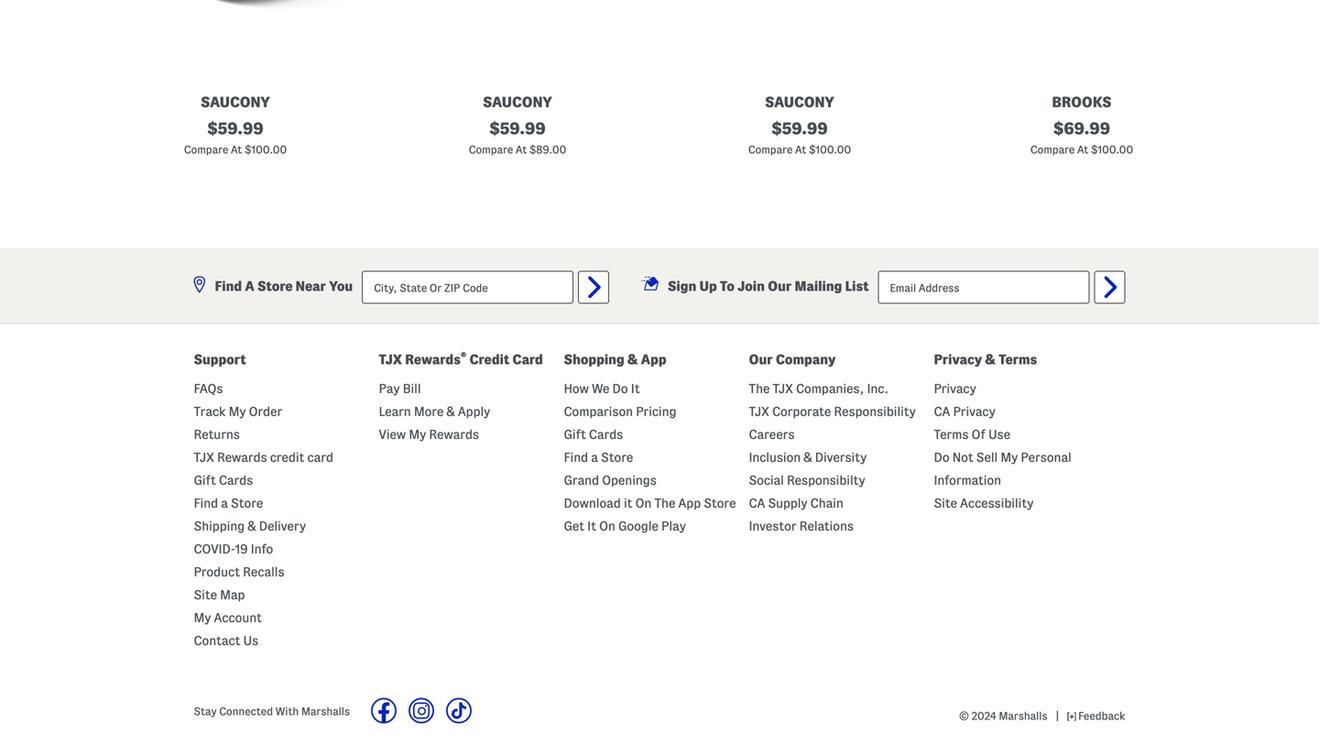 Task type: describe. For each thing, give the bounding box(es) containing it.
inc.
[[868, 382, 889, 396]]

0 horizontal spatial gift cards link
[[194, 473, 253, 487]]

social
[[749, 473, 784, 487]]

© 2024 marshalls |
[[960, 709, 1060, 722]]

site inside faqs track my order returns tjx rewards credit card gift cards find a store shipping & delivery covid-19 info product recalls site map my account contact us
[[194, 588, 217, 602]]

google
[[619, 519, 659, 533]]

site accessibility link
[[935, 496, 1034, 510]]

stay
[[194, 706, 217, 717]]

map
[[220, 588, 245, 602]]

privacy for &
[[935, 352, 983, 367]]

info
[[251, 542, 273, 556]]

ca inside the tjx companies, inc. tjx corporate responsibility careers inclusion & diversity social responsibilty ca supply chain investor relations
[[749, 496, 766, 510]]

compare inside 59.99 compare at 89.00
[[469, 144, 513, 155]]

get it on google play link
[[564, 519, 686, 533]]

account
[[214, 611, 262, 625]]

download
[[564, 496, 621, 510]]

1 vertical spatial our
[[749, 352, 773, 367]]

men's freedom performance running sneakers with extended sizes image
[[99, 0, 372, 86]]

a inside how we do it comparison pricing gift cards find a store grand openings download it on the app store get it on google play
[[591, 451, 598, 464]]

3 compare from the left
[[749, 144, 793, 155]]

privacy ca privacy terms of use do not sell my personal information site accessibility
[[935, 382, 1072, 510]]

2 saucony from the left
[[483, 94, 553, 110]]

gift inside faqs track my order returns tjx rewards credit card gift cards find a store shipping & delivery covid-19 info product recalls site map my account contact us
[[194, 473, 216, 487]]

terms of use link
[[935, 428, 1011, 441]]

personal
[[1021, 451, 1072, 464]]

0 horizontal spatial it
[[588, 519, 597, 533]]

1 saucony from the left
[[201, 94, 270, 110]]

up
[[700, 279, 717, 294]]

careers
[[749, 428, 795, 441]]

careers link
[[749, 428, 795, 441]]

privacy & terms
[[935, 352, 1038, 367]]

comparison
[[564, 405, 633, 418]]

rewards inside pay bill learn more & apply view my rewards
[[429, 428, 479, 441]]

card
[[513, 352, 543, 367]]

the tjx companies, inc. tjx corporate responsibility careers inclusion & diversity social responsibilty ca supply chain investor relations
[[749, 382, 916, 533]]

app inside how we do it comparison pricing gift cards find a store grand openings download it on the app store get it on google play
[[679, 496, 701, 510]]

corporate
[[773, 405, 832, 418]]

play
[[662, 519, 686, 533]]

of
[[972, 428, 986, 441]]

19
[[235, 542, 248, 556]]

privacy link
[[935, 382, 977, 396]]

rewards inside faqs track my order returns tjx rewards credit card gift cards find a store shipping & delivery covid-19 info product recalls site map my account contact us
[[217, 451, 267, 464]]

join
[[738, 279, 765, 294]]

do inside how we do it comparison pricing gift cards find a store grand openings download it on the app store get it on google play
[[613, 382, 628, 396]]

my account link
[[194, 611, 262, 625]]

more
[[414, 405, 444, 418]]

at inside 69.99 compare at 100.00
[[1078, 144, 1089, 155]]

sign
[[668, 279, 697, 294]]

100.00 inside 69.99 compare at 100.00
[[1098, 144, 1134, 155]]

gift inside how we do it comparison pricing gift cards find a store grand openings download it on the app store get it on google play
[[564, 428, 586, 441]]

returns
[[194, 428, 240, 441]]

& up ca privacy link
[[986, 352, 996, 367]]

responsibility
[[835, 405, 916, 418]]

sell
[[977, 451, 998, 464]]

2024
[[972, 710, 997, 722]]

faqs
[[194, 382, 223, 396]]

apply
[[458, 405, 491, 418]]

product recalls link
[[194, 565, 285, 579]]

tjx inside faqs track my order returns tjx rewards credit card gift cards find a store shipping & delivery covid-19 info product recalls site map my account contact us
[[194, 451, 214, 464]]

3 59.99 from the left
[[782, 120, 828, 137]]

faqs link
[[194, 382, 223, 396]]

69.99 compare at 100.00
[[1031, 120, 1134, 155]]

a
[[245, 279, 255, 294]]

inclusion & diversity link
[[749, 451, 867, 464]]

the inside the tjx companies, inc. tjx corporate responsibility careers inclusion & diversity social responsibilty ca supply chain investor relations
[[749, 382, 770, 396]]

we
[[592, 382, 610, 396]]

view
[[379, 428, 406, 441]]

it
[[624, 496, 633, 510]]

list
[[846, 279, 869, 294]]

learn
[[379, 405, 411, 418]]

investor relations link
[[749, 519, 854, 533]]

privacy for ca
[[935, 382, 977, 396]]

openings
[[602, 473, 657, 487]]

follow us on social media element
[[194, 698, 660, 727]]

our company
[[749, 352, 836, 367]]

tjx up corporate
[[773, 382, 794, 396]]

support
[[194, 352, 246, 367]]

covid-19 info link
[[194, 542, 273, 556]]

find a store near you
[[215, 279, 353, 294]]

do inside privacy ca privacy terms of use do not sell my personal information site accessibility
[[935, 451, 950, 464]]

the inside how we do it comparison pricing gift cards find a store grand openings download it on the app store get it on google play
[[655, 496, 676, 510]]

do not sell my personal information link
[[935, 451, 1072, 487]]

store inside faqs track my order returns tjx rewards credit card gift cards find a store shipping & delivery covid-19 info product recalls site map my account contact us
[[231, 496, 263, 510]]

1 59.99 from the left
[[218, 120, 264, 137]]

store up grand openings link at the bottom of the page
[[601, 451, 634, 464]]

shopping
[[564, 352, 625, 367]]

shipping
[[194, 519, 245, 533]]

Sign Up To Join Our Mailing List email field
[[879, 271, 1090, 304]]

my right track
[[229, 405, 246, 418]]

0 vertical spatial terms
[[999, 352, 1038, 367]]

grand openings link
[[564, 473, 657, 487]]

©
[[960, 710, 970, 722]]

my up contact
[[194, 611, 211, 625]]

feedback
[[1077, 710, 1126, 722]]

tjx rewards credit card link
[[194, 451, 334, 464]]

& inside the tjx companies, inc. tjx corporate responsibility careers inclusion & diversity social responsibilty ca supply chain investor relations
[[804, 451, 813, 464]]

brooks
[[1053, 94, 1112, 110]]

|
[[1056, 709, 1060, 722]]

cards inside faqs track my order returns tjx rewards credit card gift cards find a store shipping & delivery covid-19 info product recalls site map my account contact us
[[219, 473, 253, 487]]

a inside faqs track my order returns tjx rewards credit card gift cards find a store shipping & delivery covid-19 info product recalls site map my account contact us
[[221, 496, 228, 510]]

marshalls inside © 2024 marshalls |
[[999, 710, 1048, 722]]

track my order link
[[194, 405, 283, 418]]

product
[[194, 565, 240, 579]]

59.99 inside 59.99 compare at 89.00
[[500, 120, 546, 137]]

shipping & delivery link
[[194, 519, 306, 533]]

Find A Store Near You text field
[[362, 271, 574, 304]]

®
[[461, 351, 467, 362]]



Task type: vqa. For each thing, say whether or not it's contained in the screenshot.
bottom card,
no



Task type: locate. For each thing, give the bounding box(es) containing it.
on
[[636, 496, 652, 510], [600, 519, 616, 533]]

1 100.00 from the left
[[252, 144, 287, 155]]

1 vertical spatial on
[[600, 519, 616, 533]]

1 vertical spatial find a store link
[[194, 496, 263, 510]]

0 vertical spatial gift
[[564, 428, 586, 441]]

our right join
[[768, 279, 792, 294]]

rewards down the returns link
[[217, 451, 267, 464]]

cards down comparison
[[589, 428, 623, 441]]

us
[[243, 634, 259, 648]]

1 vertical spatial site
[[194, 588, 217, 602]]

it
[[631, 382, 640, 396], [588, 519, 597, 533]]

it up "comparison pricing" link
[[631, 382, 640, 396]]

our left the 'company'
[[749, 352, 773, 367]]

1 vertical spatial terms
[[935, 428, 969, 441]]

0 vertical spatial a
[[591, 451, 598, 464]]

social responsibilty link
[[749, 473, 866, 487]]

gift
[[564, 428, 586, 441], [194, 473, 216, 487]]

tjx corporate responsibility link
[[749, 405, 916, 418]]

supply
[[769, 496, 808, 510]]

ca down privacy link
[[935, 405, 951, 418]]

my inside pay bill learn more & apply view my rewards
[[409, 428, 426, 441]]

1 horizontal spatial on
[[636, 496, 652, 510]]

1 horizontal spatial a
[[591, 451, 598, 464]]

responsibilty
[[787, 473, 866, 487]]

1 horizontal spatial app
[[679, 496, 701, 510]]

0 vertical spatial do
[[613, 382, 628, 396]]

0 vertical spatial it
[[631, 382, 640, 396]]

ca inside privacy ca privacy terms of use do not sell my personal information site accessibility
[[935, 405, 951, 418]]

0 horizontal spatial marshalls
[[301, 706, 350, 717]]

find a store link up grand openings link at the bottom of the page
[[564, 451, 634, 464]]

1 vertical spatial it
[[588, 519, 597, 533]]

0 vertical spatial ca
[[935, 405, 951, 418]]

ca supply chain link
[[749, 496, 844, 510]]

find inside faqs track my order returns tjx rewards credit card gift cards find a store shipping & delivery covid-19 info product recalls site map my account contact us
[[194, 496, 218, 510]]

credit
[[470, 352, 510, 367]]

0 horizontal spatial a
[[221, 496, 228, 510]]

1 vertical spatial a
[[221, 496, 228, 510]]

& inside pay bill learn more & apply view my rewards
[[447, 405, 455, 418]]

track
[[194, 405, 226, 418]]

1 at from the left
[[231, 144, 242, 155]]

compare inside 69.99 compare at 100.00
[[1031, 144, 1075, 155]]

find up the grand
[[564, 451, 589, 464]]

get
[[564, 519, 585, 533]]

1 vertical spatial rewards
[[429, 428, 479, 441]]

gift cards link up shipping at the left
[[194, 473, 253, 487]]

rewards up bill at the bottom left of page
[[405, 352, 461, 367]]

find a store link up shipping at the left
[[194, 496, 263, 510]]

download it on the app store link
[[564, 496, 736, 510]]

gift cards link down comparison
[[564, 428, 623, 441]]

1 horizontal spatial it
[[631, 382, 640, 396]]

0 vertical spatial site
[[935, 496, 958, 510]]

marshalls left '|'
[[999, 710, 1048, 722]]

marshalls right with
[[301, 706, 350, 717]]

0 vertical spatial our
[[768, 279, 792, 294]]

not
[[953, 451, 974, 464]]

store right the a
[[258, 279, 293, 294]]

my inside privacy ca privacy terms of use do not sell my personal information site accessibility
[[1001, 451, 1019, 464]]

1 horizontal spatial terms
[[999, 352, 1038, 367]]

2 at from the left
[[516, 144, 527, 155]]

1 horizontal spatial 59.99 compare at 100.00
[[749, 120, 852, 155]]

2 100.00 from the left
[[816, 144, 852, 155]]

information
[[935, 473, 1002, 487]]

0 vertical spatial find
[[215, 279, 242, 294]]

None submit
[[579, 271, 610, 304], [1095, 271, 1126, 304], [579, 271, 610, 304], [1095, 271, 1126, 304]]

2 59.99 from the left
[[500, 120, 546, 137]]

0 horizontal spatial find a store link
[[194, 496, 263, 510]]

privacy up terms of use link
[[954, 405, 996, 418]]

1 horizontal spatial ca
[[935, 405, 951, 418]]

privacy up ca privacy link
[[935, 382, 977, 396]]

on right it
[[636, 496, 652, 510]]

site down information
[[935, 496, 958, 510]]

do
[[613, 382, 628, 396], [935, 451, 950, 464]]

0 horizontal spatial 59.99
[[218, 120, 264, 137]]

inclusion
[[749, 451, 801, 464]]

2 horizontal spatial saucony
[[765, 94, 835, 110]]

gift down comparison
[[564, 428, 586, 441]]

the down 'our company'
[[749, 382, 770, 396]]

tjx inside tjx rewards ® credit card
[[379, 352, 402, 367]]

ca
[[935, 405, 951, 418], [749, 496, 766, 510]]

cards inside how we do it comparison pricing gift cards find a store grand openings download it on the app store get it on google play
[[589, 428, 623, 441]]

tjx up careers
[[749, 405, 770, 418]]

view my rewards link
[[379, 428, 479, 441]]

1 horizontal spatial cards
[[589, 428, 623, 441]]

0 horizontal spatial app
[[641, 352, 667, 367]]

1 vertical spatial gift
[[194, 473, 216, 487]]

connected
[[219, 706, 273, 717]]

1 vertical spatial the
[[655, 496, 676, 510]]

4 compare from the left
[[1031, 144, 1075, 155]]

2 59.99 compare at 100.00 from the left
[[749, 120, 852, 155]]

1 horizontal spatial saucony
[[483, 94, 553, 110]]

store up shipping & delivery link
[[231, 496, 263, 510]]

0 vertical spatial the
[[749, 382, 770, 396]]

find up shipping at the left
[[194, 496, 218, 510]]

delivery
[[259, 519, 306, 533]]

1 horizontal spatial marshalls
[[999, 710, 1048, 722]]

ca down social
[[749, 496, 766, 510]]

diversity
[[816, 451, 867, 464]]

find a store link
[[564, 451, 634, 464], [194, 496, 263, 510]]

2 compare from the left
[[469, 144, 513, 155]]

faqs track my order returns tjx rewards credit card gift cards find a store shipping & delivery covid-19 info product recalls site map my account contact us
[[194, 382, 334, 648]]

site down the product
[[194, 588, 217, 602]]

0 horizontal spatial saucony
[[201, 94, 270, 110]]

contact us link
[[194, 634, 259, 648]]

use
[[989, 428, 1011, 441]]

companies,
[[797, 382, 865, 396]]

how we do it link
[[564, 382, 640, 396]]

contact
[[194, 634, 241, 648]]

do left not
[[935, 451, 950, 464]]

saucony
[[201, 94, 270, 110], [483, 94, 553, 110], [765, 94, 835, 110]]

do right we
[[613, 382, 628, 396]]

pay bill learn more & apply view my rewards
[[379, 382, 491, 441]]

0 horizontal spatial the
[[655, 496, 676, 510]]

compare
[[184, 144, 229, 155], [469, 144, 513, 155], [749, 144, 793, 155], [1031, 144, 1075, 155]]

& up info
[[248, 519, 256, 533]]

2 vertical spatial privacy
[[954, 405, 996, 418]]

a up shipping at the left
[[221, 496, 228, 510]]

0 vertical spatial rewards
[[405, 352, 461, 367]]

at inside 59.99 compare at 89.00
[[516, 144, 527, 155]]

0 horizontal spatial ca
[[749, 496, 766, 510]]

1 horizontal spatial site
[[935, 496, 958, 510]]

to
[[720, 279, 735, 294]]

& up social responsibilty link
[[804, 451, 813, 464]]

rewards inside tjx rewards ® credit card
[[405, 352, 461, 367]]

1 compare from the left
[[184, 144, 229, 155]]

1 horizontal spatial 100.00
[[816, 144, 852, 155]]

tjx down the returns link
[[194, 451, 214, 464]]

& right shopping
[[628, 352, 638, 367]]

feedback link
[[1068, 710, 1126, 722]]

company
[[776, 352, 836, 367]]

store left the supply
[[704, 496, 736, 510]]

3 saucony from the left
[[765, 94, 835, 110]]

1 vertical spatial gift cards link
[[194, 473, 253, 487]]

tjx up pay
[[379, 352, 402, 367]]

89.00
[[537, 144, 567, 155]]

accessibility
[[961, 496, 1034, 510]]

1 59.99 compare at 100.00 from the left
[[184, 120, 287, 155]]

privacy up privacy link
[[935, 352, 983, 367]]

how we do it comparison pricing gift cards find a store grand openings download it on the app store get it on google play
[[564, 382, 736, 533]]

& right more
[[447, 405, 455, 418]]

1 horizontal spatial find a store link
[[564, 451, 634, 464]]

find left the a
[[215, 279, 242, 294]]

tjx
[[379, 352, 402, 367], [773, 382, 794, 396], [749, 405, 770, 418], [194, 451, 214, 464]]

find inside 'link'
[[215, 279, 242, 294]]

rewards down "learn more & apply" link
[[429, 428, 479, 441]]

site map link
[[194, 588, 245, 602]]

rewards
[[405, 352, 461, 367], [429, 428, 479, 441], [217, 451, 267, 464]]

app up 'play'
[[679, 496, 701, 510]]

find a store near you link
[[194, 276, 353, 294]]

0 vertical spatial find a store link
[[564, 451, 634, 464]]

0 vertical spatial app
[[641, 352, 667, 367]]

1 vertical spatial ca
[[749, 496, 766, 510]]

learn more & apply link
[[379, 405, 491, 418]]

privacy
[[935, 352, 983, 367], [935, 382, 977, 396], [954, 405, 996, 418]]

store inside 'link'
[[258, 279, 293, 294]]

4 at from the left
[[1078, 144, 1089, 155]]

site
[[935, 496, 958, 510], [194, 588, 217, 602]]

grand
[[564, 473, 600, 487]]

terms up use
[[999, 352, 1038, 367]]

the tjx companies, inc. link
[[749, 382, 889, 396]]

returns link
[[194, 428, 240, 441]]

& inside faqs track my order returns tjx rewards credit card gift cards find a store shipping & delivery covid-19 info product recalls site map my account contact us
[[248, 519, 256, 533]]

marshalls inside follow us on social media element
[[301, 706, 350, 717]]

2 vertical spatial rewards
[[217, 451, 267, 464]]

investor
[[749, 519, 797, 533]]

sign up to join our mailing list
[[668, 279, 869, 294]]

1 horizontal spatial gift cards link
[[564, 428, 623, 441]]

1 horizontal spatial the
[[749, 382, 770, 396]]

0 horizontal spatial site
[[194, 588, 217, 602]]

0 horizontal spatial on
[[600, 519, 616, 533]]

cards down tjx rewards credit card link
[[219, 473, 253, 487]]

1 vertical spatial do
[[935, 451, 950, 464]]

2 horizontal spatial 100.00
[[1098, 144, 1134, 155]]

0 horizontal spatial terms
[[935, 428, 969, 441]]

find
[[215, 279, 242, 294], [564, 451, 589, 464], [194, 496, 218, 510]]

at
[[231, 144, 242, 155], [516, 144, 527, 155], [796, 144, 807, 155], [1078, 144, 1089, 155]]

1 vertical spatial cards
[[219, 473, 253, 487]]

1 horizontal spatial do
[[935, 451, 950, 464]]

0 horizontal spatial 59.99 compare at 100.00
[[184, 120, 287, 155]]

a up the grand
[[591, 451, 598, 464]]

pay
[[379, 382, 400, 396]]

gift down the returns link
[[194, 473, 216, 487]]

cards
[[589, 428, 623, 441], [219, 473, 253, 487]]

it right get
[[588, 519, 597, 533]]

site inside privacy ca privacy terms of use do not sell my personal information site accessibility
[[935, 496, 958, 510]]

terms up not
[[935, 428, 969, 441]]

1 vertical spatial app
[[679, 496, 701, 510]]

0 horizontal spatial 100.00
[[252, 144, 287, 155]]

1 vertical spatial privacy
[[935, 382, 977, 396]]

covid-
[[194, 542, 235, 556]]

0 horizontal spatial do
[[613, 382, 628, 396]]

2 vertical spatial find
[[194, 496, 218, 510]]

1 vertical spatial find
[[564, 451, 589, 464]]

pricing
[[636, 405, 677, 418]]

1 horizontal spatial 59.99
[[500, 120, 546, 137]]

relations
[[800, 519, 854, 533]]

our
[[768, 279, 792, 294], [749, 352, 773, 367]]

app up pricing
[[641, 352, 667, 367]]

0 horizontal spatial gift
[[194, 473, 216, 487]]

terms inside privacy ca privacy terms of use do not sell my personal information site accessibility
[[935, 428, 969, 441]]

3 at from the left
[[796, 144, 807, 155]]

3 100.00 from the left
[[1098, 144, 1134, 155]]

credit
[[270, 451, 305, 464]]

2 horizontal spatial 59.99
[[782, 120, 828, 137]]

&
[[628, 352, 638, 367], [986, 352, 996, 367], [447, 405, 455, 418], [804, 451, 813, 464], [248, 519, 256, 533]]

my right view
[[409, 428, 426, 441]]

0 vertical spatial privacy
[[935, 352, 983, 367]]

59.99 compare at 89.00
[[469, 120, 567, 155]]

0 vertical spatial on
[[636, 496, 652, 510]]

chain
[[811, 496, 844, 510]]

find inside how we do it comparison pricing gift cards find a store grand openings download it on the app store get it on google play
[[564, 451, 589, 464]]

0 vertical spatial cards
[[589, 428, 623, 441]]

with
[[276, 706, 299, 717]]

the up 'play'
[[655, 496, 676, 510]]

mailing
[[795, 279, 843, 294]]

my right sell
[[1001, 451, 1019, 464]]

on down download
[[600, 519, 616, 533]]

1 horizontal spatial gift
[[564, 428, 586, 441]]

recalls
[[243, 565, 285, 579]]

order
[[249, 405, 283, 418]]

0 vertical spatial gift cards link
[[564, 428, 623, 441]]

card
[[308, 451, 334, 464]]

comparison pricing link
[[564, 405, 677, 418]]

ca privacy link
[[935, 405, 996, 418]]

a
[[591, 451, 598, 464], [221, 496, 228, 510]]

0 horizontal spatial cards
[[219, 473, 253, 487]]



